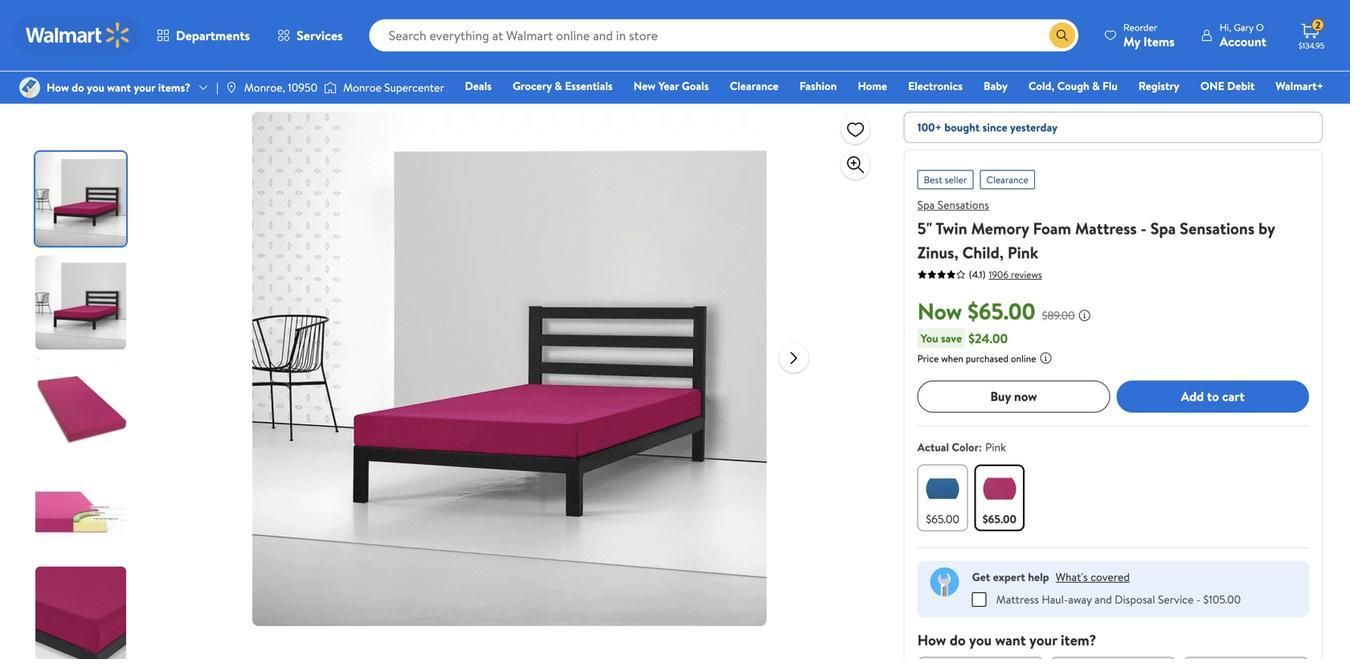 Task type: vqa. For each thing, say whether or not it's contained in the screenshot.
bottommost Jeremy's
no



Task type: locate. For each thing, give the bounding box(es) containing it.
add to cart
[[1181, 387, 1245, 405]]

shop
[[277, 15, 301, 31]]

/ right size
[[400, 15, 404, 31]]

yesterday
[[1010, 119, 1058, 135]]

mattresses up deals
[[434, 15, 488, 31]]

get expert help what's covered
[[972, 569, 1130, 584]]

zoom image modal image
[[846, 155, 865, 174]]

mattresses
[[136, 15, 190, 31], [304, 15, 357, 31], [434, 15, 488, 31]]

$65.00
[[968, 295, 1036, 327], [926, 511, 959, 527], [983, 511, 1017, 527]]

0 horizontal spatial sensations
[[938, 197, 989, 213]]

home link left furniture link
[[27, 15, 57, 31]]

0 horizontal spatial home link
[[27, 15, 57, 31]]

0 horizontal spatial &
[[192, 15, 200, 31]]

item?
[[1061, 630, 1096, 650]]

 image right 10950
[[324, 80, 337, 96]]

grocery
[[513, 78, 552, 94]]

legal information image
[[1039, 351, 1052, 364]]

grocery & essentials
[[513, 78, 613, 94]]

10950
[[288, 80, 318, 95]]

(4.1)
[[969, 268, 986, 281]]

twin right size
[[410, 15, 432, 31]]

0 horizontal spatial your
[[134, 80, 155, 95]]

clearance link
[[723, 77, 786, 94]]

1 vertical spatial twin
[[936, 217, 967, 239]]

1 horizontal spatial want
[[995, 630, 1026, 650]]

1 vertical spatial want
[[995, 630, 1026, 650]]

you down "walmart" image
[[87, 80, 104, 95]]

pink up reviews
[[1008, 241, 1038, 264]]

what's
[[1056, 569, 1088, 584]]

/ left furniture
[[64, 15, 68, 31]]

0 vertical spatial clearance
[[730, 78, 779, 94]]

zinus,
[[918, 241, 959, 264]]

:
[[979, 439, 982, 455]]

walmart image
[[26, 23, 130, 48]]

1 horizontal spatial home link
[[851, 77, 895, 94]]

$89.00
[[1042, 307, 1075, 323]]

0 vertical spatial pink
[[1008, 241, 1038, 264]]

$65.00 button down :
[[974, 464, 1025, 531]]

1 horizontal spatial $65.00 button
[[974, 464, 1025, 531]]

0 horizontal spatial twin
[[410, 15, 432, 31]]

1 horizontal spatial home
[[858, 78, 887, 94]]

1 vertical spatial clearance
[[987, 173, 1029, 186]]

1 vertical spatial spa
[[1151, 217, 1176, 239]]

by inside spa sensations 5" twin memory foam mattress - spa sensations by zinus, child, pink
[[1259, 217, 1275, 239]]

items?
[[158, 80, 190, 95]]

0 horizontal spatial -
[[1141, 217, 1147, 239]]

0 horizontal spatial do
[[72, 80, 84, 95]]

in_home_installation logo image
[[930, 567, 959, 596]]

twin down spa sensations "link"
[[936, 217, 967, 239]]

home link up add to favorites list, 5" twin memory foam mattress - spa sensations by zinus, child, pink image
[[851, 77, 895, 94]]

do for how do you want your items?
[[72, 80, 84, 95]]

how for how do you want your item?
[[918, 630, 946, 650]]

home link
[[27, 15, 57, 31], [851, 77, 895, 94]]

0 vertical spatial how
[[47, 80, 69, 95]]

by
[[360, 15, 371, 31], [1259, 217, 1275, 239]]

0 horizontal spatial mattresses
[[136, 15, 190, 31]]

1 vertical spatial you
[[969, 630, 992, 650]]

do down in_home_installation logo
[[950, 630, 966, 650]]

actual color : pink
[[918, 439, 1006, 455]]

save
[[941, 330, 962, 346]]

$65.00 up expert
[[983, 511, 1017, 527]]

1 vertical spatial home
[[858, 78, 887, 94]]

/
[[64, 15, 68, 31], [126, 15, 130, 31], [400, 15, 404, 31]]

buy now button
[[918, 380, 1110, 412]]

when
[[941, 351, 964, 365]]

0 vertical spatial sensations
[[938, 197, 989, 213]]

actual
[[918, 439, 949, 455]]

0 vertical spatial your
[[134, 80, 155, 95]]

mattress right foam
[[1075, 217, 1137, 239]]

how down in_home_installation logo
[[918, 630, 946, 650]]

 image
[[19, 77, 40, 98]]

twin mattresses link
[[410, 15, 488, 31]]

1 vertical spatial how
[[918, 630, 946, 650]]

$65.00 up in_home_installation logo
[[926, 511, 959, 527]]

supercenter
[[384, 80, 444, 95]]

1 horizontal spatial pink
[[1008, 241, 1038, 264]]

how down "walmart" image
[[47, 80, 69, 95]]

1 vertical spatial mattress
[[996, 591, 1039, 607]]

2 horizontal spatial mattresses
[[434, 15, 488, 31]]

next media item image
[[784, 348, 804, 368]]

0 vertical spatial home link
[[27, 15, 57, 31]]

2 $65.00 button from the left
[[974, 464, 1025, 531]]

away
[[1068, 591, 1092, 607]]

2 mattresses from the left
[[304, 15, 357, 31]]

& left flu
[[1092, 78, 1100, 94]]

0 vertical spatial mattress
[[1075, 217, 1137, 239]]

1 vertical spatial do
[[950, 630, 966, 650]]

mattress down expert
[[996, 591, 1039, 607]]

want left items?
[[107, 80, 131, 95]]

1 horizontal spatial your
[[1030, 630, 1057, 650]]

home for home
[[858, 78, 887, 94]]

0 vertical spatial want
[[107, 80, 131, 95]]

clearance down walmart site-wide search box in the top of the page
[[730, 78, 779, 94]]

1 horizontal spatial twin
[[936, 217, 967, 239]]

1 / from the left
[[64, 15, 68, 31]]

you down "mattress haul-away and disposal service - $105.00" checkbox at the right
[[969, 630, 992, 650]]

cough
[[1057, 78, 1090, 94]]

1 horizontal spatial do
[[950, 630, 966, 650]]

0 horizontal spatial home
[[27, 15, 57, 31]]

1 horizontal spatial how
[[918, 630, 946, 650]]

1 horizontal spatial -
[[1196, 591, 1201, 607]]

 image right |
[[225, 81, 238, 94]]

1 horizontal spatial sensations
[[1180, 217, 1255, 239]]

0 vertical spatial do
[[72, 80, 84, 95]]

clearance
[[730, 78, 779, 94], [987, 173, 1029, 186]]

0 horizontal spatial $65.00 button
[[918, 464, 968, 531]]

gary
[[1234, 20, 1254, 34]]

100+
[[918, 119, 942, 135]]

add to favorites list, 5" twin memory foam mattress - spa sensations by zinus, child, pink image
[[846, 119, 865, 139]]

/ right furniture
[[126, 15, 130, 31]]

& right grocery at the top left
[[555, 78, 562, 94]]

do down "walmart" image
[[72, 80, 84, 95]]

$65.00 button down actual
[[918, 464, 968, 531]]

1 vertical spatial pink
[[985, 439, 1006, 455]]

monroe supercenter
[[343, 80, 444, 95]]

0 horizontal spatial you
[[87, 80, 104, 95]]

& left the accessories
[[192, 15, 200, 31]]

grocery & essentials link
[[505, 77, 620, 94]]

home for home / furniture / mattresses & accessories
[[27, 15, 57, 31]]

mattress inside spa sensations 5" twin memory foam mattress - spa sensations by zinus, child, pink
[[1075, 217, 1137, 239]]

want down expert
[[995, 630, 1026, 650]]

1 horizontal spatial mattresses
[[304, 15, 357, 31]]

$65.00 up $24.00
[[968, 295, 1036, 327]]

3 / from the left
[[400, 15, 404, 31]]

spa
[[918, 197, 935, 213], [1151, 217, 1176, 239]]

1 vertical spatial home link
[[851, 77, 895, 94]]

0 horizontal spatial by
[[360, 15, 371, 31]]

1 horizontal spatial clearance
[[987, 173, 1029, 186]]

0 vertical spatial spa
[[918, 197, 935, 213]]

0 horizontal spatial want
[[107, 80, 131, 95]]

0 horizontal spatial  image
[[225, 81, 238, 94]]

$65.00 button
[[918, 464, 968, 531], [974, 464, 1025, 531]]

how do you want your item?
[[918, 630, 1096, 650]]

1 vertical spatial your
[[1030, 630, 1057, 650]]

1 horizontal spatial mattress
[[1075, 217, 1137, 239]]

0 horizontal spatial how
[[47, 80, 69, 95]]

do for how do you want your item?
[[950, 630, 966, 650]]

your left items?
[[134, 80, 155, 95]]

haul-
[[1042, 591, 1068, 607]]

want for items?
[[107, 80, 131, 95]]

since
[[983, 119, 1008, 135]]

you
[[921, 330, 938, 346]]

services
[[297, 27, 343, 44]]

essentials
[[565, 78, 613, 94]]

to
[[1207, 387, 1219, 405]]

home up add to favorites list, 5" twin memory foam mattress - spa sensations by zinus, child, pink image
[[858, 78, 887, 94]]

0 vertical spatial you
[[87, 80, 104, 95]]

1 horizontal spatial  image
[[324, 80, 337, 96]]

account
[[1220, 33, 1267, 50]]

mattresses up items?
[[136, 15, 190, 31]]

5" twin memory foam mattress - spa sensations by zinus, child, pink - image 4 of 10 image
[[35, 463, 129, 557]]

new year goals
[[634, 78, 709, 94]]

do
[[72, 80, 84, 95], [950, 630, 966, 650]]

5" twin memory foam mattress - spa sensations by zinus, child, pink image
[[252, 112, 767, 626]]

sensations
[[938, 197, 989, 213], [1180, 217, 1255, 239]]

mattresses & accessories link
[[136, 15, 260, 31]]

twin
[[410, 15, 432, 31], [936, 217, 967, 239]]

clearance up memory
[[987, 173, 1029, 186]]

monroe,
[[244, 80, 285, 95]]

1 horizontal spatial /
[[126, 15, 130, 31]]

seller
[[945, 173, 967, 186]]

0 vertical spatial -
[[1141, 217, 1147, 239]]

sponsored
[[1263, 61, 1307, 75]]

5" twin memory foam mattress - spa sensations by zinus, child, pink - image 3 of 10 image
[[35, 359, 129, 453]]

your for items?
[[134, 80, 155, 95]]

2 horizontal spatial /
[[400, 15, 404, 31]]

1 vertical spatial by
[[1259, 217, 1275, 239]]

1 horizontal spatial &
[[555, 78, 562, 94]]

home left furniture link
[[27, 15, 57, 31]]

0 vertical spatial twin
[[410, 15, 432, 31]]

1 horizontal spatial you
[[969, 630, 992, 650]]

your left item?
[[1030, 630, 1057, 650]]

reviews
[[1011, 268, 1042, 281]]

expert
[[993, 569, 1025, 584]]

pink right :
[[985, 439, 1006, 455]]

ad disclaimer and feedback image
[[1310, 62, 1323, 75]]

accessories
[[203, 15, 260, 31]]

Mattress Haul-away and Disposal Service - $105.00 checkbox
[[972, 592, 987, 607]]

bought
[[945, 119, 980, 135]]

baby link
[[976, 77, 1015, 94]]

0 horizontal spatial /
[[64, 15, 68, 31]]

0 vertical spatial home
[[27, 15, 57, 31]]

reorder
[[1123, 20, 1158, 34]]

1 horizontal spatial by
[[1259, 217, 1275, 239]]

mattresses right shop
[[304, 15, 357, 31]]

price
[[918, 351, 939, 365]]

new
[[634, 78, 656, 94]]

 image
[[324, 80, 337, 96], [225, 81, 238, 94]]

5" twin memory foam mattress - spa sensations by zinus, child, pink - image 2 of 10 image
[[35, 256, 129, 350]]



Task type: describe. For each thing, give the bounding box(es) containing it.
cold, cough & flu link
[[1021, 77, 1125, 94]]

you for how do you want your item?
[[969, 630, 992, 650]]

you save $24.00
[[921, 329, 1008, 347]]

online
[[1011, 351, 1036, 365]]

2 horizontal spatial &
[[1092, 78, 1100, 94]]

2 / from the left
[[126, 15, 130, 31]]

electronics
[[908, 78, 963, 94]]

shop mattresses by size link
[[277, 15, 393, 31]]

actual color list
[[914, 461, 1312, 534]]

cart
[[1222, 387, 1245, 405]]

1 vertical spatial sensations
[[1180, 217, 1255, 239]]

deals link
[[458, 77, 499, 94]]

goals
[[682, 78, 709, 94]]

0 horizontal spatial clearance
[[730, 78, 779, 94]]

hi,
[[1220, 20, 1231, 34]]

reorder my items
[[1123, 20, 1175, 50]]

5" twin memory foam mattress - spa sensations by zinus, child, pink - image 1 of 10 image
[[35, 152, 129, 246]]

shop mattresses by size / twin mattresses
[[277, 15, 488, 31]]

1 vertical spatial -
[[1196, 591, 1201, 607]]

get
[[972, 569, 990, 584]]

price when purchased online
[[918, 351, 1036, 365]]

how for how do you want your items?
[[47, 80, 69, 95]]

3 mattresses from the left
[[434, 15, 488, 31]]

Search search field
[[369, 19, 1078, 51]]

 image for monroe supercenter
[[324, 80, 337, 96]]

cold, cough & flu
[[1029, 78, 1118, 94]]

0 vertical spatial by
[[360, 15, 371, 31]]

monroe
[[343, 80, 382, 95]]

one debit
[[1200, 78, 1255, 94]]

memory
[[971, 217, 1029, 239]]

100+ bought since yesterday
[[918, 119, 1058, 135]]

(4.1) 1906 reviews
[[969, 268, 1042, 281]]

twin inside spa sensations 5" twin memory foam mattress - spa sensations by zinus, child, pink
[[936, 217, 967, 239]]

now
[[1014, 387, 1037, 405]]

hi, gary o account
[[1220, 20, 1267, 50]]

walmart+ link
[[1268, 77, 1331, 94]]

deals
[[465, 78, 492, 94]]

o
[[1256, 20, 1264, 34]]

Walmart Site-Wide search field
[[369, 19, 1078, 51]]

0 horizontal spatial spa
[[918, 197, 935, 213]]

|
[[216, 80, 218, 95]]

furniture
[[74, 15, 119, 31]]

 image for monroe, 10950
[[225, 81, 238, 94]]

1 mattresses from the left
[[136, 15, 190, 31]]

monroe, 10950
[[244, 80, 318, 95]]

services button
[[264, 16, 357, 55]]

how do you want your items?
[[47, 80, 190, 95]]

registry link
[[1131, 77, 1187, 94]]

0 horizontal spatial pink
[[985, 439, 1006, 455]]

cold,
[[1029, 78, 1055, 94]]

best
[[924, 173, 943, 186]]

and
[[1095, 591, 1112, 607]]

now
[[918, 295, 962, 327]]

size
[[374, 15, 393, 31]]

spa sensations 5" twin memory foam mattress - spa sensations by zinus, child, pink
[[918, 197, 1275, 264]]

pink inside spa sensations 5" twin memory foam mattress - spa sensations by zinus, child, pink
[[1008, 241, 1038, 264]]

one
[[1200, 78, 1225, 94]]

flu
[[1103, 78, 1118, 94]]

search icon image
[[1056, 29, 1069, 42]]

5" twin memory foam mattress - spa sensations by zinus, child, pink - image 5 of 10 image
[[35, 567, 129, 659]]

covered
[[1091, 569, 1130, 584]]

what's covered button
[[1056, 569, 1130, 584]]

service
[[1158, 591, 1194, 607]]

0 horizontal spatial mattress
[[996, 591, 1039, 607]]

add to cart button
[[1117, 380, 1309, 412]]

home / furniture / mattresses & accessories
[[27, 15, 260, 31]]

departments button
[[143, 16, 264, 55]]

- inside spa sensations 5" twin memory foam mattress - spa sensations by zinus, child, pink
[[1141, 217, 1147, 239]]

color
[[952, 439, 979, 455]]

1906 reviews link
[[986, 268, 1042, 281]]

baby
[[984, 78, 1008, 94]]

2
[[1316, 18, 1321, 32]]

buy now
[[990, 387, 1037, 405]]

new year goals link
[[626, 77, 716, 94]]

1 horizontal spatial spa
[[1151, 217, 1176, 239]]

purchased
[[966, 351, 1009, 365]]

buy
[[990, 387, 1011, 405]]

now $65.00
[[918, 295, 1036, 327]]

help
[[1028, 569, 1049, 584]]

electronics link
[[901, 77, 970, 94]]

items
[[1144, 33, 1175, 50]]

mattress haul-away and disposal service - $105.00
[[996, 591, 1241, 607]]

you for how do you want your items?
[[87, 80, 104, 95]]

one debit link
[[1193, 77, 1262, 94]]

disposal
[[1115, 591, 1155, 607]]

want for item?
[[995, 630, 1026, 650]]

child,
[[962, 241, 1004, 264]]

spa sensations link
[[918, 197, 989, 213]]

fashion
[[800, 78, 837, 94]]

$134.95
[[1299, 40, 1325, 51]]

learn more about strikethrough prices image
[[1078, 309, 1091, 322]]

your for item?
[[1030, 630, 1057, 650]]

furniture link
[[74, 15, 119, 31]]

debit
[[1227, 78, 1255, 94]]

5"
[[918, 217, 932, 239]]

1 $65.00 button from the left
[[918, 464, 968, 531]]

departments
[[176, 27, 250, 44]]

1906
[[989, 268, 1009, 281]]



